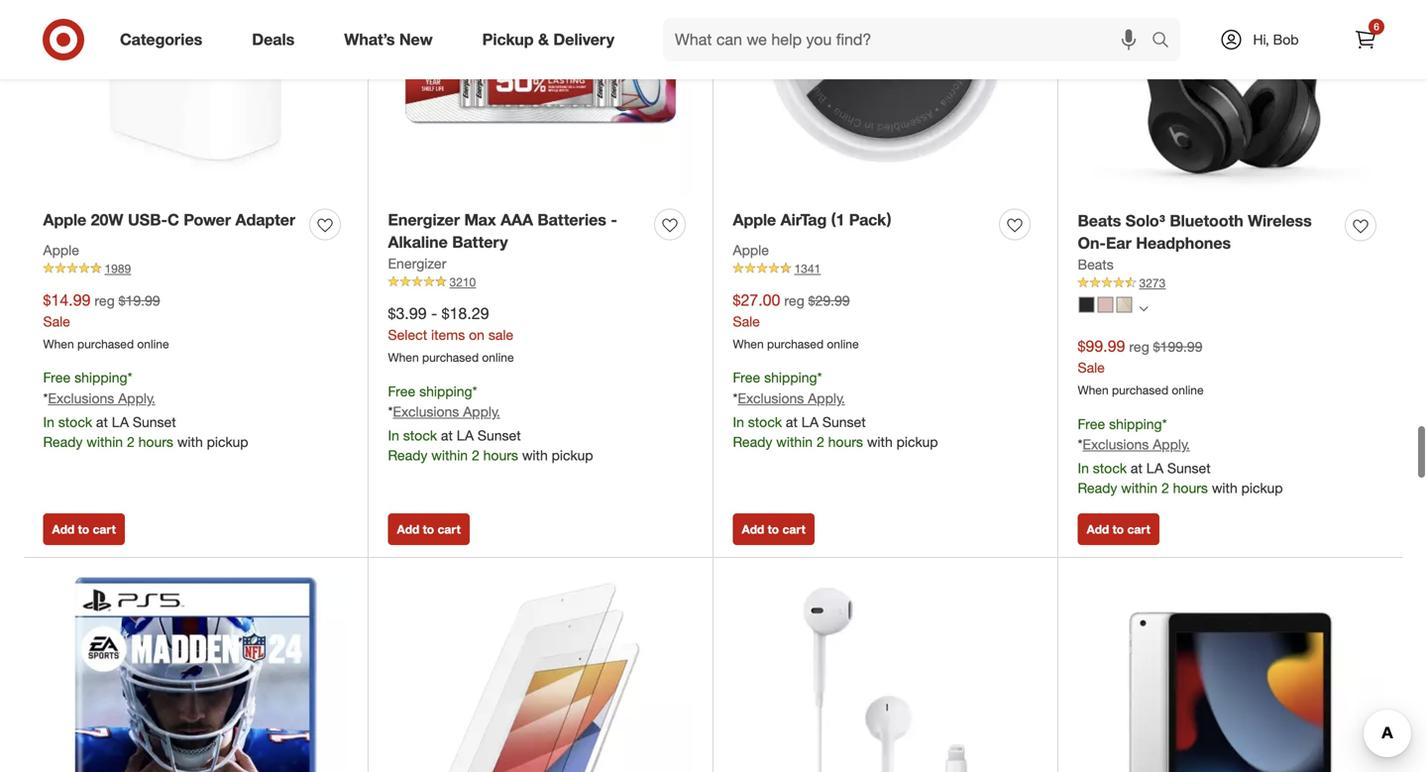 Task type: vqa. For each thing, say whether or not it's contained in the screenshot.
Create
no



Task type: locate. For each thing, give the bounding box(es) containing it.
beats inside beats solo³ bluetooth wireless on-ear headphones
[[1078, 211, 1122, 230]]

exclusions down the $99.99 reg $199.99 sale when purchased online
[[1083, 436, 1150, 453]]

1 add from the left
[[52, 522, 75, 537]]

free down $27.00 reg $29.99 sale when purchased online
[[733, 369, 761, 386]]

1341 link
[[733, 260, 1039, 278]]

free shipping * * exclusions apply. in stock at  la sunset ready within 2 hours with pickup for $19.99
[[43, 369, 248, 451]]

sunset for $199.99
[[1168, 460, 1211, 477]]

online inside $3.99 - $18.29 select items on sale when purchased online
[[482, 350, 514, 365]]

exclusions apply. link down $27.00 reg $29.99 sale when purchased online
[[738, 390, 846, 407]]

all colors element
[[1140, 302, 1149, 313]]

exclusions
[[48, 390, 114, 407], [738, 390, 804, 407], [393, 403, 459, 421], [1083, 436, 1150, 453]]

3 cart from the left
[[783, 522, 806, 537]]

free
[[43, 369, 71, 386], [733, 369, 761, 386], [388, 383, 416, 400], [1078, 415, 1106, 433]]

hi,
[[1254, 31, 1270, 48]]

3 add to cart button from the left
[[733, 514, 815, 546]]

apple link for apple airtag (1 pack)
[[733, 240, 769, 260]]

exclusions apply. link for $27.00
[[738, 390, 846, 407]]

sale
[[43, 313, 70, 330], [733, 313, 760, 330], [1078, 359, 1105, 376]]

online for $27.00
[[827, 336, 859, 351]]

2 add to cart button from the left
[[388, 514, 470, 546]]

ready
[[43, 433, 83, 451], [733, 433, 773, 451], [388, 447, 428, 464], [1078, 480, 1118, 497]]

free shipping * * exclusions apply. in stock at  la sunset ready within 2 hours with pickup
[[43, 369, 248, 451], [733, 369, 939, 451], [388, 383, 594, 464], [1078, 415, 1284, 497]]

online inside the $99.99 reg $199.99 sale when purchased online
[[1172, 383, 1204, 398]]

1 add to cart from the left
[[52, 522, 116, 537]]

0 vertical spatial -
[[611, 210, 618, 229]]

online
[[137, 336, 169, 351], [827, 336, 859, 351], [482, 350, 514, 365], [1172, 383, 1204, 398]]

when down $14.99
[[43, 336, 74, 351]]

add to cart button for $14.99
[[43, 514, 125, 546]]

sale down $14.99
[[43, 313, 70, 330]]

adapter
[[236, 210, 296, 229]]

hi, bob
[[1254, 31, 1300, 48]]

when down the "$27.00"
[[733, 336, 764, 351]]

free for $99.99
[[1078, 415, 1106, 433]]

exclusions apply. link down items
[[393, 403, 501, 421]]

apple left 20w
[[43, 210, 86, 229]]

1 cart from the left
[[93, 522, 116, 537]]

2 horizontal spatial sale
[[1078, 359, 1105, 376]]

apple 20w usb-c power adapter image
[[43, 0, 349, 197], [43, 0, 349, 197]]

reg down 1989
[[95, 292, 115, 309]]

categories link
[[103, 18, 227, 61]]

(1
[[832, 210, 845, 229]]

apple ipad 10.2-inch wi-fi (2021, 9th generation) image
[[1078, 578, 1385, 772], [1078, 578, 1385, 772]]

black image
[[1079, 297, 1095, 313]]

purchased down items
[[422, 350, 479, 365]]

pickup for $18.29
[[552, 447, 594, 464]]

hours for $18.29
[[484, 447, 519, 464]]

when inside $14.99 reg $19.99 sale when purchased online
[[43, 336, 74, 351]]

beats up on-
[[1078, 211, 1122, 230]]

energizer for energizer max aaa batteries - alkaline battery
[[388, 210, 460, 229]]

add for $14.99
[[52, 522, 75, 537]]

&
[[538, 30, 549, 49]]

apple
[[43, 210, 86, 229], [733, 210, 777, 229], [43, 241, 79, 259], [733, 241, 769, 259]]

rose gold image
[[1098, 297, 1114, 313]]

0 vertical spatial energizer
[[388, 210, 460, 229]]

free shipping * * exclusions apply. in stock at  la sunset ready within 2 hours with pickup down $27.00 reg $29.99 sale when purchased online
[[733, 369, 939, 451]]

2 add from the left
[[397, 522, 420, 537]]

exclusions apply. link down the $99.99 reg $199.99 sale when purchased online
[[1083, 436, 1191, 453]]

apply. down $14.99 reg $19.99 sale when purchased online
[[118, 390, 155, 407]]

pack)
[[850, 210, 892, 229]]

beats solo³ bluetooth wireless on-ear headphones image
[[1078, 0, 1385, 198], [1078, 0, 1385, 198]]

1 horizontal spatial apple link
[[733, 240, 769, 260]]

in for $3.99
[[388, 427, 400, 444]]

4 add to cart button from the left
[[1078, 514, 1160, 546]]

apple link up $14.99
[[43, 240, 79, 260]]

when down "select"
[[388, 350, 419, 365]]

exclusions apply. link down $14.99 reg $19.99 sale when purchased online
[[48, 390, 155, 407]]

cart for $3.99
[[438, 522, 461, 537]]

free shipping * * exclusions apply. in stock at  la sunset ready within 2 hours with pickup down $14.99 reg $19.99 sale when purchased online
[[43, 369, 248, 451]]

what's new
[[344, 30, 433, 49]]

1 add to cart button from the left
[[43, 514, 125, 546]]

sale inside $14.99 reg $19.99 sale when purchased online
[[43, 313, 70, 330]]

0 vertical spatial beats
[[1078, 211, 1122, 230]]

bluetooth
[[1170, 211, 1244, 230]]

add for $99.99
[[1087, 522, 1110, 537]]

add to cart for $14.99
[[52, 522, 116, 537]]

apple airtag (1 pack) image
[[733, 0, 1039, 197], [733, 0, 1039, 197]]

2 apple link from the left
[[733, 240, 769, 260]]

*
[[127, 369, 132, 386], [818, 369, 823, 386], [473, 383, 477, 400], [43, 390, 48, 407], [733, 390, 738, 407], [388, 403, 393, 421], [1163, 415, 1168, 433], [1078, 436, 1083, 453]]

- right batteries
[[611, 210, 618, 229]]

2 for $199.99
[[1162, 480, 1170, 497]]

2 energizer from the top
[[388, 255, 447, 272]]

0 horizontal spatial reg
[[95, 292, 115, 309]]

free shipping * * exclusions apply. in stock at  la sunset ready within 2 hours with pickup down the $99.99 reg $199.99 sale when purchased online
[[1078, 415, 1284, 497]]

headphones
[[1137, 234, 1232, 253]]

1 vertical spatial energizer
[[388, 255, 447, 272]]

search button
[[1143, 18, 1191, 65]]

batteries
[[538, 210, 607, 229]]

apple wired earpods with lightning connector image
[[733, 578, 1039, 772], [733, 578, 1039, 772]]

shipping for $27.00
[[765, 369, 818, 386]]

power
[[184, 210, 231, 229]]

sale down the "$27.00"
[[733, 313, 760, 330]]

reg
[[95, 292, 115, 309], [785, 292, 805, 309], [1130, 338, 1150, 356]]

with
[[177, 433, 203, 451], [867, 433, 893, 451], [522, 447, 548, 464], [1213, 480, 1238, 497]]

beats down on-
[[1078, 256, 1114, 273]]

madden nfl 24 - playstation 5 image
[[43, 578, 349, 772], [43, 578, 349, 772]]

in for $27.00
[[733, 413, 745, 431]]

4 add from the left
[[1087, 522, 1110, 537]]

4 to from the left
[[1113, 522, 1125, 537]]

sunset
[[133, 413, 176, 431], [823, 413, 866, 431], [478, 427, 521, 444], [1168, 460, 1211, 477]]

free down $14.99 reg $19.99 sale when purchased online
[[43, 369, 71, 386]]

cart for $14.99
[[93, 522, 116, 537]]

6
[[1375, 20, 1380, 33]]

select
[[388, 326, 427, 344]]

2 for $29.99
[[817, 433, 825, 451]]

apple for apple link corresponding to apple 20w usb-c power adapter
[[43, 241, 79, 259]]

sale for $27.00
[[733, 313, 760, 330]]

stock for $99.99
[[1094, 460, 1127, 477]]

pickup
[[207, 433, 248, 451], [897, 433, 939, 451], [552, 447, 594, 464], [1242, 480, 1284, 497]]

with for $19.99
[[177, 433, 203, 451]]

1 apple link from the left
[[43, 240, 79, 260]]

within for $18.29
[[432, 447, 468, 464]]

4 cart from the left
[[1128, 522, 1151, 537]]

at
[[96, 413, 108, 431], [786, 413, 798, 431], [441, 427, 453, 444], [1131, 460, 1143, 477]]

solo³
[[1126, 211, 1166, 230]]

gold image
[[1117, 297, 1133, 313]]

purchased down $19.99
[[77, 336, 134, 351]]

online for $14.99
[[137, 336, 169, 351]]

cart
[[93, 522, 116, 537], [438, 522, 461, 537], [783, 522, 806, 537], [1128, 522, 1151, 537]]

shipping down items
[[420, 383, 473, 400]]

4 add to cart from the left
[[1087, 522, 1151, 537]]

stock
[[58, 413, 92, 431], [748, 413, 782, 431], [403, 427, 437, 444], [1094, 460, 1127, 477]]

cart for $99.99
[[1128, 522, 1151, 537]]

when
[[43, 336, 74, 351], [733, 336, 764, 351], [388, 350, 419, 365], [1078, 383, 1109, 398]]

sale
[[489, 326, 514, 344]]

to
[[78, 522, 89, 537], [423, 522, 434, 537], [768, 522, 780, 537], [1113, 522, 1125, 537]]

2 horizontal spatial reg
[[1130, 338, 1150, 356]]

2 add to cart from the left
[[397, 522, 461, 537]]

apple link up the "$27.00"
[[733, 240, 769, 260]]

purchased
[[77, 336, 134, 351], [767, 336, 824, 351], [422, 350, 479, 365], [1113, 383, 1169, 398]]

shipping down the $99.99 reg $199.99 sale when purchased online
[[1110, 415, 1163, 433]]

free down the $99.99 reg $199.99 sale when purchased online
[[1078, 415, 1106, 433]]

add for $27.00
[[742, 522, 765, 537]]

add to cart for $99.99
[[1087, 522, 1151, 537]]

purchased down $199.99
[[1113, 383, 1169, 398]]

$199.99
[[1154, 338, 1203, 356]]

in
[[43, 413, 54, 431], [733, 413, 745, 431], [388, 427, 400, 444], [1078, 460, 1090, 477]]

apple up $14.99
[[43, 241, 79, 259]]

2 to from the left
[[423, 522, 434, 537]]

0 horizontal spatial sale
[[43, 313, 70, 330]]

apple link
[[43, 240, 79, 260], [733, 240, 769, 260]]

free down "select"
[[388, 383, 416, 400]]

shipping down $27.00 reg $29.99 sale when purchased online
[[765, 369, 818, 386]]

apple for apple airtag (1 pack) apple link
[[733, 241, 769, 259]]

1 energizer from the top
[[388, 210, 460, 229]]

with for $29.99
[[867, 433, 893, 451]]

purchased down the $29.99
[[767, 336, 824, 351]]

exclusions down "select"
[[393, 403, 459, 421]]

add to cart
[[52, 522, 116, 537], [397, 522, 461, 537], [742, 522, 806, 537], [1087, 522, 1151, 537]]

what's
[[344, 30, 395, 49]]

exclusions down $14.99 reg $19.99 sale when purchased online
[[48, 390, 114, 407]]

purchased inside the $99.99 reg $199.99 sale when purchased online
[[1113, 383, 1169, 398]]

3273 link
[[1078, 275, 1385, 292]]

purchased inside $14.99 reg $19.99 sale when purchased online
[[77, 336, 134, 351]]

apple 20w usb-c power adapter link
[[43, 209, 296, 231]]

apply. for $19.99
[[118, 390, 155, 407]]

delivery
[[554, 30, 615, 49]]

within
[[87, 433, 123, 451], [777, 433, 813, 451], [432, 447, 468, 464], [1122, 480, 1158, 497]]

reg inside $14.99 reg $19.99 sale when purchased online
[[95, 292, 115, 309]]

$99.99
[[1078, 337, 1126, 356]]

3 add to cart from the left
[[742, 522, 806, 537]]

reg inside $27.00 reg $29.99 sale when purchased online
[[785, 292, 805, 309]]

apple 20w usb-c power adapter
[[43, 210, 296, 229]]

stock for $27.00
[[748, 413, 782, 431]]

to for $27.00
[[768, 522, 780, 537]]

apply. down $27.00 reg $29.99 sale when purchased online
[[808, 390, 846, 407]]

shipping down $14.99 reg $19.99 sale when purchased online
[[75, 369, 127, 386]]

add
[[52, 522, 75, 537], [397, 522, 420, 537], [742, 522, 765, 537], [1087, 522, 1110, 537]]

- up items
[[431, 304, 437, 323]]

exclusions down $27.00 reg $29.99 sale when purchased online
[[738, 390, 804, 407]]

shipping for $14.99
[[75, 369, 127, 386]]

2 beats from the top
[[1078, 256, 1114, 273]]

within for $19.99
[[87, 433, 123, 451]]

energizer up alkaline
[[388, 210, 460, 229]]

apple left airtag
[[733, 210, 777, 229]]

sale inside the $99.99 reg $199.99 sale when purchased online
[[1078, 359, 1105, 376]]

energizer max aaa batteries - alkaline battery image
[[388, 0, 694, 197], [388, 0, 694, 197]]

apply.
[[118, 390, 155, 407], [808, 390, 846, 407], [463, 403, 501, 421], [1153, 436, 1191, 453]]

apple link for apple 20w usb-c power adapter
[[43, 240, 79, 260]]

bob
[[1274, 31, 1300, 48]]

- inside $3.99 - $18.29 select items on sale when purchased online
[[431, 304, 437, 323]]

pickup for $19.99
[[207, 433, 248, 451]]

when down $99.99
[[1078, 383, 1109, 398]]

reg for $99.99
[[1130, 338, 1150, 356]]

reg right $99.99
[[1130, 338, 1150, 356]]

in for $99.99
[[1078, 460, 1090, 477]]

2 cart from the left
[[438, 522, 461, 537]]

0 horizontal spatial -
[[431, 304, 437, 323]]

stock for $3.99
[[403, 427, 437, 444]]

- inside energizer max aaa batteries - alkaline battery
[[611, 210, 618, 229]]

exclusions apply. link for $3.99
[[393, 403, 501, 421]]

2 for $18.29
[[472, 447, 480, 464]]

1 horizontal spatial sale
[[733, 313, 760, 330]]

1 vertical spatial beats
[[1078, 256, 1114, 273]]

apple for apple airtag (1 pack)
[[733, 210, 777, 229]]

new
[[399, 30, 433, 49]]

add to cart button for $99.99
[[1078, 514, 1160, 546]]

la
[[112, 413, 129, 431], [802, 413, 819, 431], [457, 427, 474, 444], [1147, 460, 1164, 477]]

3 add from the left
[[742, 522, 765, 537]]

ear
[[1107, 234, 1132, 253]]

when inside $27.00 reg $29.99 sale when purchased online
[[733, 336, 764, 351]]

online down sale
[[482, 350, 514, 365]]

free shipping * * exclusions apply. in stock at  la sunset ready within 2 hours with pickup down sale
[[388, 383, 594, 464]]

2
[[127, 433, 135, 451], [817, 433, 825, 451], [472, 447, 480, 464], [1162, 480, 1170, 497]]

deals
[[252, 30, 295, 49]]

to for $3.99
[[423, 522, 434, 537]]

online inside $27.00 reg $29.99 sale when purchased online
[[827, 336, 859, 351]]

3 to from the left
[[768, 522, 780, 537]]

0 horizontal spatial apple link
[[43, 240, 79, 260]]

when inside the $99.99 reg $199.99 sale when purchased online
[[1078, 383, 1109, 398]]

insten 2-pack tempered glass screen protector compatible with ipad 10.2 inch 9 gen (2021) 8 gen (2020), high definition, touch sensitive image
[[388, 578, 694, 772], [388, 578, 694, 772]]

1 horizontal spatial reg
[[785, 292, 805, 309]]

energizer for energizer
[[388, 255, 447, 272]]

apple up the "$27.00"
[[733, 241, 769, 259]]

apply. down the $99.99 reg $199.99 sale when purchased online
[[1153, 436, 1191, 453]]

at for $3.99
[[441, 427, 453, 444]]

purchased inside $27.00 reg $29.99 sale when purchased online
[[767, 336, 824, 351]]

1 beats from the top
[[1078, 211, 1122, 230]]

energizer
[[388, 210, 460, 229], [388, 255, 447, 272]]

sale inside $27.00 reg $29.99 sale when purchased online
[[733, 313, 760, 330]]

energizer inside energizer max aaa batteries - alkaline battery
[[388, 210, 460, 229]]

sale down $99.99
[[1078, 359, 1105, 376]]

reg down 1341
[[785, 292, 805, 309]]

add to cart button
[[43, 514, 125, 546], [388, 514, 470, 546], [733, 514, 815, 546], [1078, 514, 1160, 546]]

hours
[[138, 433, 173, 451], [829, 433, 864, 451], [484, 447, 519, 464], [1174, 480, 1209, 497]]

1 vertical spatial -
[[431, 304, 437, 323]]

online down $199.99
[[1172, 383, 1204, 398]]

with for $18.29
[[522, 447, 548, 464]]

beats
[[1078, 211, 1122, 230], [1078, 256, 1114, 273]]

1 to from the left
[[78, 522, 89, 537]]

exclusions apply. link
[[48, 390, 155, 407], [738, 390, 846, 407], [393, 403, 501, 421], [1083, 436, 1191, 453]]

reg inside the $99.99 reg $199.99 sale when purchased online
[[1130, 338, 1150, 356]]

apply. down on
[[463, 403, 501, 421]]

online down the $29.99
[[827, 336, 859, 351]]

online down $19.99
[[137, 336, 169, 351]]

reg for $27.00
[[785, 292, 805, 309]]

energizer down alkaline
[[388, 255, 447, 272]]

$18.29
[[442, 304, 489, 323]]

exclusions apply. link for $14.99
[[48, 390, 155, 407]]

1 horizontal spatial -
[[611, 210, 618, 229]]

online inside $14.99 reg $19.99 sale when purchased online
[[137, 336, 169, 351]]

purchased for $14.99
[[77, 336, 134, 351]]



Task type: describe. For each thing, give the bounding box(es) containing it.
exclusions for $99.99
[[1083, 436, 1150, 453]]

$19.99
[[119, 292, 160, 309]]

exclusions for $3.99
[[393, 403, 459, 421]]

$14.99
[[43, 290, 91, 310]]

6 link
[[1345, 18, 1388, 61]]

1341
[[795, 261, 821, 276]]

alkaline
[[388, 233, 448, 252]]

add to cart for $3.99
[[397, 522, 461, 537]]

$27.00
[[733, 290, 781, 310]]

all colors image
[[1140, 304, 1149, 313]]

beats link
[[1078, 255, 1114, 275]]

sale for $99.99
[[1078, 359, 1105, 376]]

energizer link
[[388, 254, 447, 274]]

sunset for $19.99
[[133, 413, 176, 431]]

beats for beats solo³ bluetooth wireless on-ear headphones
[[1078, 211, 1122, 230]]

at for $99.99
[[1131, 460, 1143, 477]]

apply. for $199.99
[[1153, 436, 1191, 453]]

what's new link
[[327, 18, 458, 61]]

free shipping * * exclusions apply. in stock at  la sunset ready within 2 hours with pickup for $199.99
[[1078, 415, 1284, 497]]

when inside $3.99 - $18.29 select items on sale when purchased online
[[388, 350, 419, 365]]

categories
[[120, 30, 203, 49]]

free shipping * * exclusions apply. in stock at  la sunset ready within 2 hours with pickup for $29.99
[[733, 369, 939, 451]]

usb-
[[128, 210, 168, 229]]

free for $27.00
[[733, 369, 761, 386]]

purchased for $27.00
[[767, 336, 824, 351]]

reg for $14.99
[[95, 292, 115, 309]]

energizer max aaa batteries - alkaline battery link
[[388, 209, 647, 254]]

to for $99.99
[[1113, 522, 1125, 537]]

1989 link
[[43, 260, 349, 278]]

What can we help you find? suggestions appear below search field
[[663, 18, 1157, 61]]

la for $19.99
[[112, 413, 129, 431]]

exclusions apply. link for $99.99
[[1083, 436, 1191, 453]]

sunset for $18.29
[[478, 427, 521, 444]]

at for $27.00
[[786, 413, 798, 431]]

ready for $99.99
[[1078, 480, 1118, 497]]

on-
[[1078, 234, 1107, 253]]

hours for $19.99
[[138, 433, 173, 451]]

at for $14.99
[[96, 413, 108, 431]]

1989
[[105, 261, 131, 276]]

search
[[1143, 32, 1191, 51]]

la for $18.29
[[457, 427, 474, 444]]

add to cart button for $3.99
[[388, 514, 470, 546]]

wireless
[[1249, 211, 1313, 230]]

shipping for $99.99
[[1110, 415, 1163, 433]]

3210 link
[[388, 274, 694, 291]]

when for $27.00
[[733, 336, 764, 351]]

3273
[[1140, 276, 1166, 291]]

hours for $199.99
[[1174, 480, 1209, 497]]

ready for $27.00
[[733, 433, 773, 451]]

exclusions for $14.99
[[48, 390, 114, 407]]

c
[[168, 210, 179, 229]]

apply. for $18.29
[[463, 403, 501, 421]]

purchased for $99.99
[[1113, 383, 1169, 398]]

battery
[[452, 233, 508, 252]]

shipping for $3.99
[[420, 383, 473, 400]]

max
[[465, 210, 496, 229]]

hours for $29.99
[[829, 433, 864, 451]]

within for $29.99
[[777, 433, 813, 451]]

ready for $3.99
[[388, 447, 428, 464]]

pickup for $199.99
[[1242, 480, 1284, 497]]

with for $199.99
[[1213, 480, 1238, 497]]

$3.99 - $18.29 select items on sale when purchased online
[[388, 304, 514, 365]]

la for $199.99
[[1147, 460, 1164, 477]]

2 for $19.99
[[127, 433, 135, 451]]

$99.99 reg $199.99 sale when purchased online
[[1078, 337, 1204, 398]]

sale for $14.99
[[43, 313, 70, 330]]

apple for apple 20w usb-c power adapter
[[43, 210, 86, 229]]

apple airtag (1 pack) link
[[733, 209, 892, 231]]

exclusions for $27.00
[[738, 390, 804, 407]]

$14.99 reg $19.99 sale when purchased online
[[43, 290, 169, 351]]

on
[[469, 326, 485, 344]]

ready for $14.99
[[43, 433, 83, 451]]

beats solo³ bluetooth wireless on-ear headphones
[[1078, 211, 1313, 253]]

pickup for $29.99
[[897, 433, 939, 451]]

energizer max aaa batteries - alkaline battery
[[388, 210, 618, 252]]

online for $99.99
[[1172, 383, 1204, 398]]

add for $3.99
[[397, 522, 420, 537]]

3210
[[450, 275, 476, 290]]

la for $29.99
[[802, 413, 819, 431]]

aaa
[[501, 210, 533, 229]]

pickup & delivery link
[[466, 18, 640, 61]]

free for $3.99
[[388, 383, 416, 400]]

add to cart button for $27.00
[[733, 514, 815, 546]]

$3.99
[[388, 304, 427, 323]]

pickup
[[483, 30, 534, 49]]

add to cart for $27.00
[[742, 522, 806, 537]]

apple airtag (1 pack)
[[733, 210, 892, 229]]

within for $199.99
[[1122, 480, 1158, 497]]

pickup & delivery
[[483, 30, 615, 49]]

free shipping * * exclusions apply. in stock at  la sunset ready within 2 hours with pickup for $18.29
[[388, 383, 594, 464]]

stock for $14.99
[[58, 413, 92, 431]]

sunset for $29.99
[[823, 413, 866, 431]]

to for $14.99
[[78, 522, 89, 537]]

$29.99
[[809, 292, 850, 309]]

apply. for $29.99
[[808, 390, 846, 407]]

when for $99.99
[[1078, 383, 1109, 398]]

purchased inside $3.99 - $18.29 select items on sale when purchased online
[[422, 350, 479, 365]]

cart for $27.00
[[783, 522, 806, 537]]

$27.00 reg $29.99 sale when purchased online
[[733, 290, 859, 351]]

in for $14.99
[[43, 413, 54, 431]]

items
[[431, 326, 465, 344]]

deals link
[[235, 18, 320, 61]]

airtag
[[781, 210, 827, 229]]

20w
[[91, 210, 123, 229]]

beats for beats
[[1078, 256, 1114, 273]]

beats solo³ bluetooth wireless on-ear headphones link
[[1078, 210, 1338, 255]]

when for $14.99
[[43, 336, 74, 351]]



